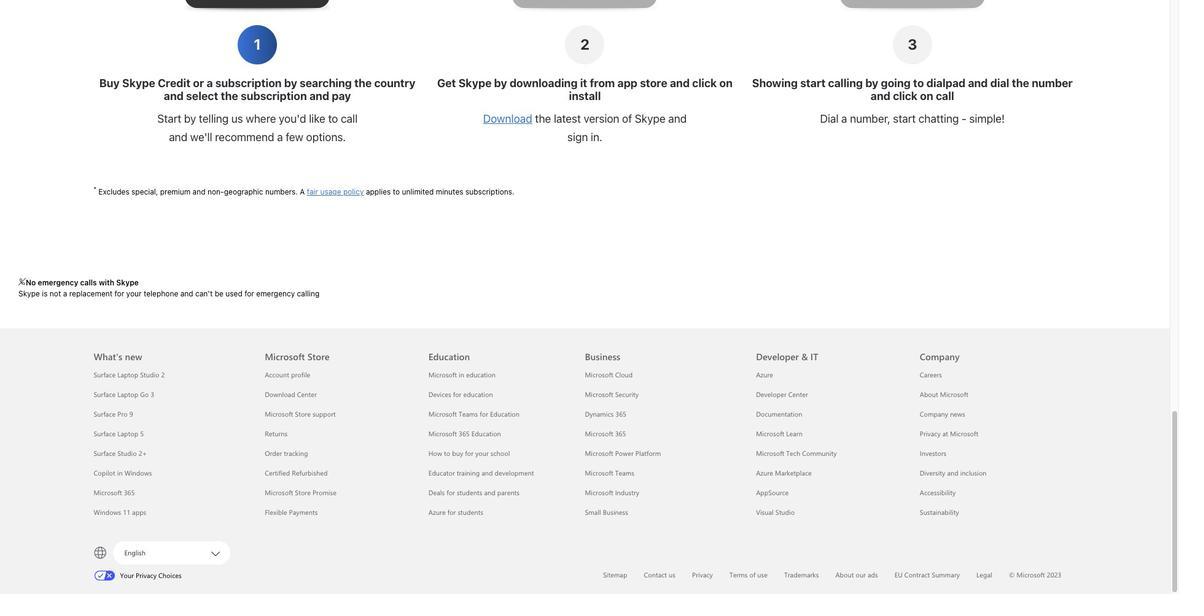 Task type: describe. For each thing, give the bounding box(es) containing it.
microsoft power platform link
[[585, 449, 661, 458]]

skype right with
[[116, 278, 139, 288]]

education inside heading
[[429, 351, 470, 363]]

terms of use link
[[730, 570, 768, 580]]

to inside footer resource links element
[[444, 449, 450, 458]]

microsoft store heading
[[265, 328, 414, 365]]

center for developer
[[789, 390, 808, 399]]

by inside showing start calling by going to dialpad and dial the number and click on call
[[866, 77, 879, 90]]

education for devices for education
[[464, 390, 493, 399]]

microsoft for microsoft power platform link on the bottom of the page
[[585, 449, 614, 458]]

numbers.
[[265, 187, 298, 197]]

for right the replacement
[[115, 289, 124, 299]]

start inside showing start calling by going to dialpad and dial the number and click on call
[[801, 77, 826, 90]]

subscriptions.
[[466, 187, 515, 197]]

it
[[811, 351, 819, 363]]

microsoft right the ©
[[1017, 570, 1046, 580]]

click inside get skype by downloading it from app store and click on install
[[693, 77, 717, 90]]

flexible payments link
[[265, 508, 318, 517]]

how to buy for your school link
[[429, 449, 510, 458]]

from
[[590, 77, 615, 90]]

0 vertical spatial emergency
[[38, 278, 78, 288]]

us inside start by telling us where you'd like to call and we'll recommend a few options.
[[231, 112, 243, 125]]

dynamics 365
[[585, 410, 627, 419]]

investors
[[920, 449, 947, 458]]

sustainability
[[920, 508, 960, 517]]

order
[[265, 449, 282, 458]]

surface for surface studio 2+
[[94, 449, 116, 458]]

applies
[[366, 187, 391, 197]]

buy
[[99, 77, 120, 90]]

account profile link
[[265, 370, 310, 379]]

0 vertical spatial subscription
[[215, 77, 282, 90]]

eu contract summary link
[[895, 570, 960, 580]]

chatting
[[919, 112, 959, 125]]

*
[[94, 186, 97, 193]]

dial
[[820, 112, 839, 125]]

center for microsoft
[[297, 390, 317, 399]]

small business
[[585, 508, 628, 517]]

business heading
[[585, 328, 742, 365]]

education for microsoft in education
[[466, 370, 496, 379]]

be
[[215, 289, 224, 299]]

surface for surface pro 9
[[94, 410, 116, 419]]

going
[[881, 77, 911, 90]]

1 vertical spatial windows
[[94, 508, 121, 517]]

about for about microsoft
[[920, 390, 939, 399]]

surface studio 2+ link
[[94, 449, 147, 458]]

azure for azure marketplace
[[756, 468, 774, 478]]

microsoft 365 education link
[[429, 429, 501, 438]]

the right select
[[221, 90, 238, 103]]

microsoft for the microsoft 365 education link
[[429, 429, 457, 438]]

english
[[124, 548, 146, 558]]

is
[[42, 289, 48, 299]]

microsoft learn
[[756, 429, 803, 438]]

california consumer privacy act (ccpa) opt-out icon image
[[94, 571, 120, 581]]

the inside showing start calling by going to dialpad and dial the number and click on call
[[1012, 77, 1030, 90]]

get
[[437, 77, 456, 90]]

credit
[[158, 77, 191, 90]]

© microsoft 2023
[[1009, 570, 1062, 580]]

microsoft 365 for top the microsoft 365 link
[[585, 429, 626, 438]]

select
[[186, 90, 218, 103]]

few
[[286, 131, 304, 144]]

profile
[[291, 370, 310, 379]]

365 for top the microsoft 365 link
[[615, 429, 626, 438]]

you'd
[[279, 112, 306, 125]]

refurbished
[[292, 468, 328, 478]]

skype is not a replacement for your telephone and can't be used for emergency calling
[[18, 289, 320, 299]]

microsoft power platform
[[585, 449, 661, 458]]

your inside footer resource links element
[[476, 449, 489, 458]]

azure for students link
[[429, 508, 483, 517]]

contract
[[905, 570, 930, 580]]

skype inside download the latest version of skype and sign in.
[[635, 112, 666, 125]]

surface studio 2+
[[94, 449, 147, 458]]

azure marketplace link
[[756, 468, 812, 478]]

365 for left the microsoft 365 link
[[124, 488, 135, 497]]

©
[[1009, 570, 1015, 580]]

microsoft for microsoft store promise link
[[265, 488, 293, 497]]

for right used
[[245, 289, 254, 299]]

download for download center
[[265, 390, 295, 399]]

appsource link
[[756, 488, 789, 497]]

deals for students and parents
[[429, 488, 520, 497]]

0 vertical spatial microsoft 365 link
[[585, 429, 626, 438]]

used
[[226, 289, 243, 299]]

microsoft for microsoft cloud link
[[585, 370, 614, 379]]

development
[[495, 468, 534, 478]]

for right devices
[[453, 390, 462, 399]]

microsoft up 'news'
[[940, 390, 969, 399]]

appsource
[[756, 488, 789, 497]]

store for microsoft store support
[[295, 410, 311, 419]]

developer center
[[756, 390, 808, 399]]

microsoft right at
[[950, 429, 979, 438]]

for down deals for students and parents link
[[448, 508, 456, 517]]

tracking
[[284, 449, 308, 458]]

microsoft cloud
[[585, 370, 633, 379]]

account profile
[[265, 370, 310, 379]]

deals
[[429, 488, 445, 497]]

dial a number, start chatting - simple!
[[820, 112, 1005, 125]]

for up microsoft 365 education
[[480, 410, 488, 419]]

download for download the latest version of skype and sign in.
[[483, 112, 533, 125]]

copilot in windows link
[[94, 468, 152, 478]]

developer & it heading
[[756, 328, 905, 365]]

dynamics 365 link
[[585, 410, 627, 419]]

school
[[491, 449, 510, 458]]

call inside showing start calling by going to dialpad and dial the number and click on call
[[936, 90, 955, 103]]

not
[[50, 289, 61, 299]]

students for deals
[[457, 488, 483, 497]]

azure link
[[756, 370, 774, 379]]

azure marketplace
[[756, 468, 812, 478]]

company news link
[[920, 410, 966, 419]]

documentation link
[[756, 410, 803, 419]]

store for microsoft store
[[308, 351, 330, 363]]

devices for education
[[429, 390, 493, 399]]

surface laptop 5
[[94, 429, 144, 438]]

about for about our ads
[[836, 570, 854, 580]]

microsoft teams link
[[585, 468, 635, 478]]

teams for microsoft teams for education
[[459, 410, 478, 419]]

surface for surface laptop 5
[[94, 429, 116, 438]]

like
[[309, 112, 326, 125]]

microsoft for microsoft learn link
[[756, 429, 785, 438]]

2023
[[1047, 570, 1062, 580]]

&
[[802, 351, 808, 363]]

our
[[856, 570, 866, 580]]

1 vertical spatial calling
[[297, 289, 320, 299]]

surface laptop studio 2 link
[[94, 370, 165, 379]]

and inside "* excludes special, premium and non-geographic numbers. a fair usage policy applies to unlimited minutes subscriptions."
[[193, 187, 206, 197]]

a inside start by telling us where you'd like to call and we'll recommend a few options.
[[277, 131, 283, 144]]

skype inside the buy skype credit or a subscription by searching the country and select the subscription and pay
[[122, 77, 155, 90]]

laptop for go
[[118, 390, 138, 399]]

1
[[254, 36, 261, 53]]

training
[[457, 468, 480, 478]]

flexible
[[265, 508, 287, 517]]

certified refurbished link
[[265, 468, 328, 478]]

3 inside footer resource links element
[[151, 390, 154, 399]]

ads
[[868, 570, 878, 580]]

about our ads
[[836, 570, 878, 580]]

microsoft security link
[[585, 390, 639, 399]]

company for company
[[920, 351, 960, 363]]

support
[[313, 410, 336, 419]]

your
[[120, 571, 134, 580]]

of inside download the latest version of skype and sign in.
[[622, 112, 632, 125]]

what's
[[94, 351, 122, 363]]

1 vertical spatial business
[[603, 508, 628, 517]]

account
[[265, 370, 289, 379]]

microsoft industry
[[585, 488, 640, 497]]

certified
[[265, 468, 290, 478]]

microsoft for top the microsoft 365 link
[[585, 429, 614, 438]]

1 vertical spatial subscription
[[241, 90, 307, 103]]

skype inside get skype by downloading it from app store and click on install
[[459, 77, 492, 90]]

laptop for 5
[[118, 429, 138, 438]]

microsoft for microsoft industry link at the bottom of page
[[585, 488, 614, 497]]

in.
[[591, 131, 603, 144]]

microsoft for microsoft teams for education link
[[429, 410, 457, 419]]



Task type: locate. For each thing, give the bounding box(es) containing it.
privacy for privacy link
[[692, 570, 713, 580]]

dynamics
[[585, 410, 614, 419]]

4 surface from the top
[[94, 429, 116, 438]]

privacy left at
[[920, 429, 941, 438]]

microsoft 365 for left the microsoft 365 link
[[94, 488, 135, 497]]

2+
[[139, 449, 147, 458]]

1 vertical spatial in
[[117, 468, 123, 478]]

store up profile
[[308, 351, 330, 363]]

microsoft for microsoft tech community link in the bottom right of the page
[[756, 449, 785, 458]]

2 up "it"
[[581, 36, 590, 53]]

developer for developer & it
[[756, 351, 799, 363]]

0 horizontal spatial emergency
[[38, 278, 78, 288]]

what's new
[[94, 351, 142, 363]]

2 laptop from the top
[[118, 390, 138, 399]]

microsoft down documentation link
[[756, 429, 785, 438]]

calling up dial
[[829, 77, 863, 90]]

unlimited
[[402, 187, 434, 197]]

1 vertical spatial of
[[750, 570, 756, 580]]

calling inside showing start calling by going to dialpad and dial the number and click on call
[[829, 77, 863, 90]]

0 vertical spatial education
[[429, 351, 470, 363]]

0 vertical spatial start
[[801, 77, 826, 90]]

skype down no
[[18, 289, 40, 299]]

number,
[[850, 112, 891, 125]]

no emergency calls with skype
[[26, 278, 139, 288]]

store inside heading
[[308, 351, 330, 363]]

calling
[[829, 77, 863, 90], [297, 289, 320, 299]]

365 for dynamics 365 link
[[616, 410, 627, 419]]

windows
[[124, 468, 152, 478], [94, 508, 121, 517]]

to inside "* excludes special, premium and non-geographic numbers. a fair usage policy applies to unlimited minutes subscriptions."
[[393, 187, 400, 197]]

windows 11 apps
[[94, 508, 146, 517]]

in for windows
[[117, 468, 123, 478]]

0 horizontal spatial windows
[[94, 508, 121, 517]]

1 vertical spatial 3
[[151, 390, 154, 399]]

and inside download the latest version of skype and sign in.
[[669, 112, 687, 125]]

1 vertical spatial click
[[893, 90, 918, 103]]

1 vertical spatial microsoft 365
[[94, 488, 135, 497]]

visual studio
[[756, 508, 795, 517]]

store left support at the left bottom of the page
[[295, 410, 311, 419]]

1 horizontal spatial us
[[669, 570, 676, 580]]

0 vertical spatial teams
[[459, 410, 478, 419]]

educator training and development
[[429, 468, 534, 478]]

0 vertical spatial store
[[308, 351, 330, 363]]

to inside showing start calling by going to dialpad and dial the number and click on call
[[914, 77, 924, 90]]

0 vertical spatial azure
[[756, 370, 774, 379]]

about left "our"
[[836, 570, 854, 580]]

microsoft up microsoft security
[[585, 370, 614, 379]]

* excludes special, premium and non-geographic numbers. a fair usage policy applies to unlimited minutes subscriptions.
[[94, 186, 515, 197]]

1 developer from the top
[[756, 351, 799, 363]]

eu
[[895, 570, 903, 580]]

1 horizontal spatial about
[[920, 390, 939, 399]]

microsoft for microsoft security link
[[585, 390, 614, 399]]

1 vertical spatial emergency
[[256, 289, 295, 299]]

0 horizontal spatial call
[[341, 112, 358, 125]]

searching
[[300, 77, 352, 90]]

2 developer from the top
[[756, 390, 787, 399]]

small
[[585, 508, 601, 517]]

microsoft learn link
[[756, 429, 803, 438]]

0 horizontal spatial about
[[836, 570, 854, 580]]

microsoft store promise link
[[265, 488, 337, 497]]

skype down store
[[635, 112, 666, 125]]

to inside start by telling us where you'd like to call and we'll recommend a few options.
[[328, 112, 338, 125]]

industry
[[615, 488, 640, 497]]

education down the microsoft teams for education
[[472, 429, 501, 438]]

click right store
[[693, 77, 717, 90]]

0 horizontal spatial studio
[[118, 449, 137, 458]]

your
[[126, 289, 142, 299], [476, 449, 489, 458]]

developer for developer center
[[756, 390, 787, 399]]

choices
[[159, 571, 182, 580]]

microsoft up returns
[[265, 410, 293, 419]]

how to buy for your school
[[429, 449, 510, 458]]

about down careers link
[[920, 390, 939, 399]]

0 vertical spatial 3
[[908, 36, 918, 53]]

by right 'start'
[[184, 112, 196, 125]]

microsoft 365 link up windows 11 apps link
[[94, 488, 135, 497]]

a
[[207, 77, 213, 90], [842, 112, 848, 125], [277, 131, 283, 144], [63, 289, 67, 299]]

0 vertical spatial of
[[622, 112, 632, 125]]

download down downloading
[[483, 112, 533, 125]]

developer up azure link
[[756, 351, 799, 363]]

0 vertical spatial laptop
[[118, 370, 138, 379]]

copilot in windows
[[94, 468, 152, 478]]

payments
[[289, 508, 318, 517]]

microsoft up devices
[[429, 370, 457, 379]]

1 vertical spatial laptop
[[118, 390, 138, 399]]

download inside download the latest version of skype and sign in.
[[483, 112, 533, 125]]

education heading
[[429, 328, 578, 365]]

skype
[[122, 77, 155, 90], [459, 77, 492, 90], [635, 112, 666, 125], [116, 278, 139, 288], [18, 289, 40, 299]]

education up school
[[490, 410, 520, 419]]

privacy for privacy at microsoft
[[920, 429, 941, 438]]

surface up 'copilot'
[[94, 449, 116, 458]]

microsoft down devices
[[429, 410, 457, 419]]

2 vertical spatial education
[[472, 429, 501, 438]]

in right 'copilot'
[[117, 468, 123, 478]]

business inside 'business' heading
[[585, 351, 621, 363]]

0 horizontal spatial of
[[622, 112, 632, 125]]

365 down security
[[616, 410, 627, 419]]

1 horizontal spatial emergency
[[256, 289, 295, 299]]

the right dial
[[1012, 77, 1030, 90]]

non-
[[208, 187, 224, 197]]

3 laptop from the top
[[118, 429, 138, 438]]

by inside the buy skype credit or a subscription by searching the country and select the subscription and pay
[[284, 77, 297, 90]]

0 horizontal spatial in
[[117, 468, 123, 478]]

a inside the buy skype credit or a subscription by searching the country and select the subscription and pay
[[207, 77, 213, 90]]

documentation
[[756, 410, 803, 419]]

by inside start by telling us where you'd like to call and we'll recommend a few options.
[[184, 112, 196, 125]]

azure for azure for students
[[429, 508, 446, 517]]

laptop for studio
[[118, 370, 138, 379]]

0 vertical spatial click
[[693, 77, 717, 90]]

company for company news
[[920, 410, 949, 419]]

0 vertical spatial studio
[[140, 370, 159, 379]]

365 up microsoft power platform
[[615, 429, 626, 438]]

1 vertical spatial about
[[836, 570, 854, 580]]

surface for surface laptop go 3
[[94, 390, 116, 399]]

business up microsoft cloud
[[585, 351, 621, 363]]

your left "telephone" on the left of the page
[[126, 289, 142, 299]]

1 horizontal spatial call
[[936, 90, 955, 103]]

download down account
[[265, 390, 295, 399]]

2 inside footer resource links element
[[161, 370, 165, 379]]

1 vertical spatial start
[[893, 112, 916, 125]]

1 horizontal spatial download
[[483, 112, 533, 125]]

to right like in the top of the page
[[328, 112, 338, 125]]

0 vertical spatial windows
[[124, 468, 152, 478]]

on down dialpad at the right of page
[[921, 90, 934, 103]]

for right deals
[[447, 488, 455, 497]]

about inside footer resource links element
[[920, 390, 939, 399]]

0 vertical spatial company
[[920, 351, 960, 363]]

careers link
[[920, 370, 942, 379]]

microsoft up small
[[585, 488, 614, 497]]

surface laptop 5 link
[[94, 429, 144, 438]]

emergency right used
[[256, 289, 295, 299]]

1 horizontal spatial in
[[459, 370, 464, 379]]

1 horizontal spatial start
[[893, 112, 916, 125]]

studio for visual studio
[[776, 508, 795, 517]]

0 vertical spatial download
[[483, 112, 533, 125]]

call down dialpad at the right of page
[[936, 90, 955, 103]]

microsoft down dynamics
[[585, 429, 614, 438]]

0 horizontal spatial microsoft 365 link
[[94, 488, 135, 497]]

a left few at the top of page
[[277, 131, 283, 144]]

microsoft 365 link down dynamics 365 link
[[585, 429, 626, 438]]

dial
[[991, 77, 1010, 90]]

contact us
[[644, 570, 676, 580]]

trademarks link
[[785, 570, 819, 580]]

company down about microsoft
[[920, 410, 949, 419]]

order tracking
[[265, 449, 308, 458]]

store for microsoft store promise
[[295, 488, 311, 497]]

call inside start by telling us where you'd like to call and we'll recommend a few options.
[[341, 112, 358, 125]]

your privacy choices link
[[94, 569, 196, 581]]

-
[[962, 112, 967, 125]]

surface down surface pro 9
[[94, 429, 116, 438]]

click down going
[[893, 90, 918, 103]]

1 vertical spatial store
[[295, 410, 311, 419]]

diversity and inclusion
[[920, 468, 987, 478]]

us up recommend
[[231, 112, 243, 125]]

2 horizontal spatial privacy
[[920, 429, 941, 438]]

1 horizontal spatial microsoft 365
[[585, 429, 626, 438]]

start right showing
[[801, 77, 826, 90]]

go
[[140, 390, 149, 399]]

and inside get skype by downloading it from app store and click on install
[[670, 77, 690, 90]]

365 for the microsoft 365 education link
[[459, 429, 470, 438]]

microsoft down 'copilot'
[[94, 488, 122, 497]]

a right dial
[[842, 112, 848, 125]]

apps
[[132, 508, 146, 517]]

microsoft up how
[[429, 429, 457, 438]]

0 vertical spatial call
[[936, 90, 955, 103]]

2 company from the top
[[920, 410, 949, 419]]

diversity and inclusion link
[[920, 468, 987, 478]]

2 center from the left
[[789, 390, 808, 399]]

students for azure
[[458, 508, 483, 517]]

policy
[[343, 187, 364, 197]]

devices
[[429, 390, 451, 399]]

microsoft up dynamics
[[585, 390, 614, 399]]

download the latest version of skype and sign in.
[[483, 112, 687, 144]]

1 horizontal spatial windows
[[124, 468, 152, 478]]

1 horizontal spatial microsoft 365 link
[[585, 429, 626, 438]]

365 up 11
[[124, 488, 135, 497]]

0 vertical spatial 2
[[581, 36, 590, 53]]

new
[[125, 351, 142, 363]]

where
[[246, 112, 276, 125]]

1 vertical spatial teams
[[615, 468, 635, 478]]

3 right the go on the left bottom of the page
[[151, 390, 154, 399]]

business down microsoft industry link at the bottom of page
[[603, 508, 628, 517]]

or
[[193, 77, 204, 90]]

what's new heading
[[94, 328, 250, 365]]

3 up going
[[908, 36, 918, 53]]

of
[[622, 112, 632, 125], [750, 570, 756, 580]]

click inside showing start calling by going to dialpad and dial the number and click on call
[[893, 90, 918, 103]]

1 horizontal spatial studio
[[140, 370, 159, 379]]

privacy right the your
[[136, 571, 157, 580]]

1 laptop from the top
[[118, 370, 138, 379]]

the left latest
[[535, 112, 551, 125]]

number
[[1032, 77, 1073, 90]]

1 horizontal spatial click
[[893, 90, 918, 103]]

1 horizontal spatial calling
[[829, 77, 863, 90]]

1 horizontal spatial privacy
[[692, 570, 713, 580]]

1 center from the left
[[297, 390, 317, 399]]

for
[[115, 289, 124, 299], [245, 289, 254, 299], [453, 390, 462, 399], [480, 410, 488, 419], [465, 449, 474, 458], [447, 488, 455, 497], [448, 508, 456, 517]]

microsoft security
[[585, 390, 639, 399]]

by left searching
[[284, 77, 297, 90]]

0 horizontal spatial on
[[720, 77, 733, 90]]

1 vertical spatial education
[[464, 390, 493, 399]]

0 horizontal spatial center
[[297, 390, 317, 399]]

1 vertical spatial developer
[[756, 390, 787, 399]]

by inside get skype by downloading it from app store and click on install
[[494, 77, 507, 90]]

the left country
[[355, 77, 372, 90]]

microsoft for left the microsoft 365 link
[[94, 488, 122, 497]]

microsoft up microsoft teams "link"
[[585, 449, 614, 458]]

start down showing start calling by going to dialpad and dial the number and click on call
[[893, 112, 916, 125]]

platform
[[636, 449, 661, 458]]

microsoft store support link
[[265, 410, 336, 419]]

2 vertical spatial studio
[[776, 508, 795, 517]]

microsoft store support
[[265, 410, 336, 419]]

1 surface from the top
[[94, 370, 116, 379]]

0 vertical spatial business
[[585, 351, 621, 363]]

of left use
[[750, 570, 756, 580]]

certified refurbished
[[265, 468, 328, 478]]

in up devices for education
[[459, 370, 464, 379]]

windows left 11
[[94, 508, 121, 517]]

1 horizontal spatial 3
[[908, 36, 918, 53]]

footer resource links element
[[35, 328, 1135, 523]]

1 vertical spatial us
[[669, 570, 676, 580]]

the inside download the latest version of skype and sign in.
[[535, 112, 551, 125]]

microsoft for microsoft store heading
[[265, 351, 305, 363]]

fair usage policy link
[[307, 187, 364, 197]]

1 vertical spatial call
[[341, 112, 358, 125]]

0 horizontal spatial microsoft 365
[[94, 488, 135, 497]]

students down training
[[457, 488, 483, 497]]

0 vertical spatial your
[[126, 289, 142, 299]]

microsoft 365 up windows 11 apps link
[[94, 488, 135, 497]]

company heading
[[920, 328, 1069, 365]]

terms
[[730, 570, 748, 580]]

0 vertical spatial education
[[466, 370, 496, 379]]

privacy
[[920, 429, 941, 438], [692, 570, 713, 580], [136, 571, 157, 580]]

eu contract summary
[[895, 570, 960, 580]]

usage
[[320, 187, 341, 197]]

a right or
[[207, 77, 213, 90]]

center
[[297, 390, 317, 399], [789, 390, 808, 399]]

for right 'buy'
[[465, 449, 474, 458]]

to right applies
[[393, 187, 400, 197]]

surface for surface laptop studio 2
[[94, 370, 116, 379]]

0 horizontal spatial teams
[[459, 410, 478, 419]]

0 horizontal spatial calling
[[297, 289, 320, 299]]

emergency up "not"
[[38, 278, 78, 288]]

us
[[231, 112, 243, 125], [669, 570, 676, 580]]

download inside footer resource links element
[[265, 390, 295, 399]]

2 vertical spatial laptop
[[118, 429, 138, 438]]

0 horizontal spatial privacy
[[136, 571, 157, 580]]

surface up surface pro 9 link
[[94, 390, 116, 399]]

azure for azure link
[[756, 370, 774, 379]]

azure
[[756, 370, 774, 379], [756, 468, 774, 478], [429, 508, 446, 517]]

a right "not"
[[63, 289, 67, 299]]

surface laptop go 3
[[94, 390, 154, 399]]

1 horizontal spatial your
[[476, 449, 489, 458]]

developer & it
[[756, 351, 819, 363]]

students down deals for students and parents
[[458, 508, 483, 517]]

0 horizontal spatial your
[[126, 289, 142, 299]]

of right version
[[622, 112, 632, 125]]

1 vertical spatial on
[[921, 90, 934, 103]]

2 vertical spatial azure
[[429, 508, 446, 517]]

to left 'buy'
[[444, 449, 450, 458]]

and inside start by telling us where you'd like to call and we'll recommend a few options.
[[169, 131, 188, 144]]

microsoft 365 education
[[429, 429, 501, 438]]

your left school
[[476, 449, 489, 458]]

center down profile
[[297, 390, 317, 399]]

1 vertical spatial education
[[490, 410, 520, 419]]

skype right the "get"
[[459, 77, 492, 90]]

with
[[99, 278, 114, 288]]

1 horizontal spatial 2
[[581, 36, 590, 53]]

0 horizontal spatial us
[[231, 112, 243, 125]]

pro
[[118, 410, 128, 419]]

news
[[951, 410, 966, 419]]

click
[[693, 77, 717, 90], [893, 90, 918, 103]]

microsoft for microsoft teams "link"
[[585, 468, 614, 478]]

2 surface from the top
[[94, 390, 116, 399]]

1 vertical spatial your
[[476, 449, 489, 458]]

microsoft 365
[[585, 429, 626, 438], [94, 488, 135, 497]]

1 vertical spatial company
[[920, 410, 949, 419]]

2 vertical spatial store
[[295, 488, 311, 497]]

call down pay on the left
[[341, 112, 358, 125]]

microsoft teams for education link
[[429, 410, 520, 419]]

company inside heading
[[920, 351, 960, 363]]

1 horizontal spatial center
[[789, 390, 808, 399]]

1 horizontal spatial on
[[921, 90, 934, 103]]

studio for surface studio 2+
[[118, 449, 137, 458]]

buy skype credit or a subscription by searching the country and select the subscription and pay
[[99, 77, 416, 103]]

surface down what's
[[94, 370, 116, 379]]

no
[[26, 278, 36, 288]]

laptop left 5
[[118, 429, 138, 438]]

microsoft up microsoft industry link at the bottom of page
[[585, 468, 614, 478]]

showing start calling by going to dialpad and dial the number and click on call
[[752, 77, 1073, 103]]

tech
[[787, 449, 801, 458]]

developer inside heading
[[756, 351, 799, 363]]

teams for microsoft teams
[[615, 468, 635, 478]]

legal
[[977, 570, 993, 580]]

privacy left terms
[[692, 570, 713, 580]]

0 vertical spatial calling
[[829, 77, 863, 90]]

1 vertical spatial download
[[265, 390, 295, 399]]

microsoft 365 down dynamics 365 link
[[585, 429, 626, 438]]

special,
[[132, 187, 158, 197]]

5 surface from the top
[[94, 449, 116, 458]]

0 vertical spatial microsoft 365
[[585, 429, 626, 438]]

1 vertical spatial studio
[[118, 449, 137, 458]]

1 horizontal spatial of
[[750, 570, 756, 580]]

surface left pro
[[94, 410, 116, 419]]

skype right buy
[[122, 77, 155, 90]]

how
[[429, 449, 442, 458]]

diversity
[[920, 468, 946, 478]]

flexible payments
[[265, 508, 318, 517]]

microsoft inside heading
[[265, 351, 305, 363]]

microsoft for "microsoft in education" link
[[429, 370, 457, 379]]

on inside showing start calling by going to dialpad and dial the number and click on call
[[921, 90, 934, 103]]

2 horizontal spatial studio
[[776, 508, 795, 517]]

1 vertical spatial azure
[[756, 468, 774, 478]]

0 vertical spatial about
[[920, 390, 939, 399]]

2 down what's new heading
[[161, 370, 165, 379]]

0 horizontal spatial click
[[693, 77, 717, 90]]

store up payments
[[295, 488, 311, 497]]

azure down deals
[[429, 508, 446, 517]]

download center link
[[265, 390, 317, 399]]

privacy inside footer resource links element
[[920, 429, 941, 438]]

1 vertical spatial students
[[458, 508, 483, 517]]

microsoft down microsoft learn link
[[756, 449, 785, 458]]

privacy inside "link"
[[136, 571, 157, 580]]

0 vertical spatial developer
[[756, 351, 799, 363]]

fair
[[307, 187, 318, 197]]

1 vertical spatial microsoft 365 link
[[94, 488, 135, 497]]

3 surface from the top
[[94, 410, 116, 419]]

by
[[284, 77, 297, 90], [494, 77, 507, 90], [866, 77, 879, 90], [184, 112, 196, 125]]

microsoft for microsoft store support link at the bottom left of the page
[[265, 410, 293, 419]]

on inside get skype by downloading it from app store and click on install
[[720, 77, 733, 90]]

0 vertical spatial us
[[231, 112, 243, 125]]

1 company from the top
[[920, 351, 960, 363]]

store
[[640, 77, 668, 90]]

in for education
[[459, 370, 464, 379]]

windows down the 2+
[[124, 468, 152, 478]]

by left going
[[866, 77, 879, 90]]

calling up microsoft store heading
[[297, 289, 320, 299]]

0 horizontal spatial 3
[[151, 390, 154, 399]]

downloading
[[510, 77, 578, 90]]

studio left the 2+
[[118, 449, 137, 458]]

1 horizontal spatial teams
[[615, 468, 635, 478]]

education up the microsoft teams for education
[[464, 390, 493, 399]]



Task type: vqa. For each thing, say whether or not it's contained in the screenshot.
topmost content
no



